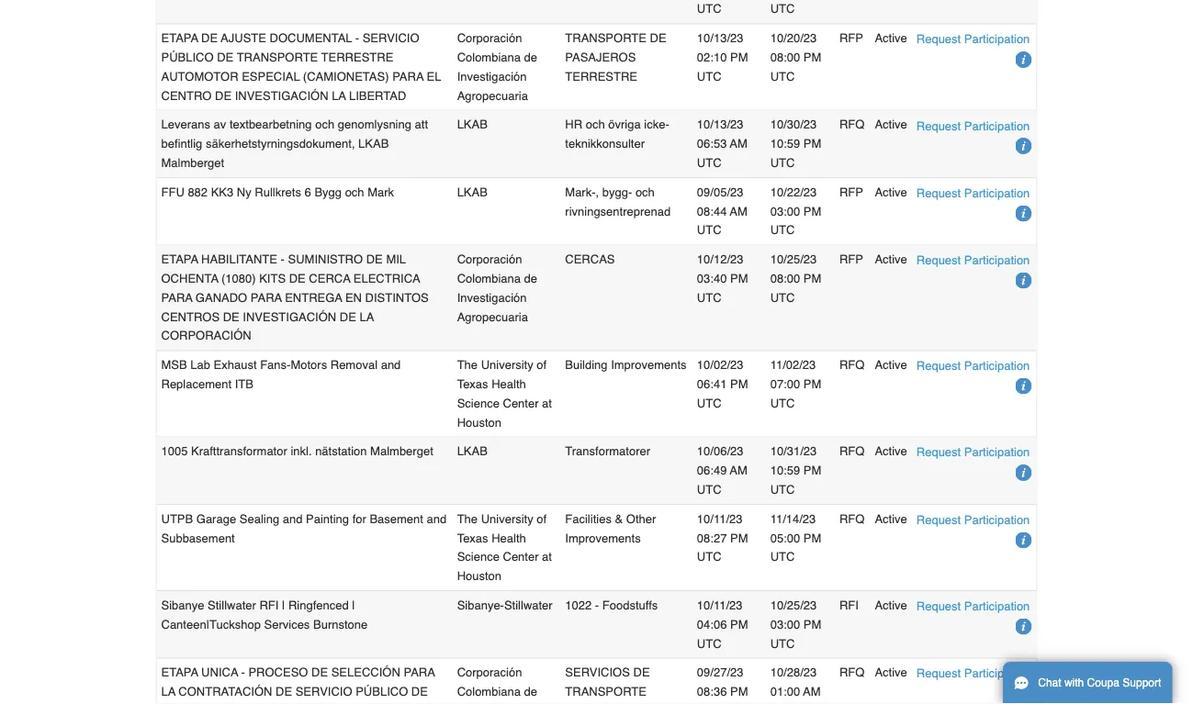 Task type: locate. For each thing, give the bounding box(es) containing it.
pm down 10/22/23 03:00 pm utc on the top of the page
[[804, 272, 822, 286]]

icke-
[[644, 118, 670, 132]]

2 10:59 from the top
[[771, 464, 800, 478]]

1 vertical spatial center
[[503, 551, 539, 565]]

| up services
[[282, 599, 285, 613]]

1 request participation from the top
[[917, 33, 1030, 46]]

10:59 inside 10/31/23 10:59 pm utc
[[771, 464, 800, 478]]

3 etapa from the top
[[161, 667, 198, 680]]

rfq right "10/31/23"
[[840, 445, 865, 459]]

request participation for 11/02/23 07:00 pm utc
[[917, 360, 1030, 374]]

colombiana for etapa de ajuste documental - servicio público de transporte terrestre automotor especial (camionetas) para el centro de investigación la libertad
[[457, 51, 521, 65]]

10/13/23 06:53 am utc
[[697, 118, 748, 170]]

utc down 10/22/23 in the top of the page
[[771, 224, 795, 238]]

sibanye stillwater rfi | ringfenced | canteen|tuckshop services burnstone
[[161, 599, 368, 632]]

rfp right 10/22/23 in the top of the page
[[840, 186, 864, 199]]

2 vertical spatial colombiana
[[457, 686, 521, 700]]

0 horizontal spatial malmberget
[[161, 156, 224, 170]]

am down 09/05/23
[[730, 205, 748, 219]]

- inside etapa habilitante - suministro de mil ochenta (1080) kits de cerca electrica para ganado para entrega en distintos centros de investigación de la corporación
[[281, 253, 285, 267]]

pm down 10/02/23
[[730, 378, 748, 392]]

pm down "10/31/23"
[[804, 464, 822, 478]]

utc
[[697, 70, 722, 84], [771, 70, 795, 84], [697, 156, 722, 170], [771, 156, 795, 170], [697, 224, 722, 238], [771, 224, 795, 238], [697, 291, 722, 305], [771, 291, 795, 305], [697, 397, 722, 411], [771, 397, 795, 411], [697, 484, 722, 497], [771, 484, 795, 497], [697, 551, 722, 565], [771, 551, 795, 565], [697, 637, 722, 651], [771, 637, 795, 651]]

0 vertical spatial rfp
[[840, 32, 864, 46]]

corporación for etapa unica - proceso de selección para la contratación de servicio público d
[[457, 667, 522, 680]]

utc down '08:27'
[[697, 551, 722, 565]]

participation for 10/31/23 10:59 pm utc
[[965, 446, 1030, 460]]

och
[[315, 118, 335, 132], [586, 118, 605, 132], [345, 186, 364, 199], [636, 186, 655, 199]]

corporación colombiana de investigación agropecuaria for cercas
[[457, 253, 538, 324]]

1 horizontal spatial |
[[352, 599, 355, 613]]

1 10/13/23 from the top
[[697, 32, 744, 46]]

0 horizontal spatial rfi
[[259, 599, 279, 613]]

3 rfp from the top
[[840, 253, 864, 267]]

público
[[161, 51, 214, 65], [356, 686, 408, 700]]

of for building improvements
[[537, 359, 547, 373]]

2 corporación from the top
[[457, 253, 522, 267]]

pasajeros
[[565, 51, 636, 65]]

corporación
[[457, 32, 522, 46], [457, 253, 522, 267], [457, 667, 522, 680]]

2 rfi from the left
[[840, 599, 859, 613]]

texas for utpb garage sealing and painting for basement and subbasement
[[457, 532, 488, 546]]

10:59 for 10/30/23
[[771, 137, 800, 151]]

1 03:00 from the top
[[771, 205, 800, 219]]

participation
[[965, 33, 1030, 46], [965, 119, 1030, 133], [965, 187, 1030, 200], [965, 254, 1030, 268], [965, 360, 1030, 374], [965, 446, 1030, 460], [965, 514, 1030, 527], [965, 600, 1030, 614], [965, 668, 1030, 681]]

sibanye-stillwater
[[457, 599, 553, 613]]

painting
[[306, 513, 349, 527]]

lab
[[190, 359, 210, 373]]

corporación colombiana de investigación agropecuaria for transporte de pasajeros terrestre
[[457, 32, 538, 103]]

am inside the 10/06/23 06:49 am utc
[[730, 464, 748, 478]]

utc down 08:44
[[697, 224, 722, 238]]

2 active from the top
[[875, 118, 908, 132]]

1 vertical spatial colombiana
[[457, 272, 521, 286]]

8 participation from the top
[[965, 600, 1030, 614]]

utc inside the "10/02/23 06:41 pm utc"
[[697, 397, 722, 411]]

5 request from the top
[[917, 360, 961, 374]]

0 vertical spatial público
[[161, 51, 214, 65]]

10/13/23 for 06:53
[[697, 118, 744, 132]]

2 | from the left
[[352, 599, 355, 613]]

och inside the mark-, bygg- och rivningsentreprenad
[[636, 186, 655, 199]]

pm right 04:06
[[730, 618, 748, 632]]

am inside 09/05/23 08:44 am utc
[[730, 205, 748, 219]]

utc for 10/30/23 10:59 pm utc
[[771, 156, 795, 170]]

basement
[[370, 513, 424, 527]]

2 request participation button from the top
[[917, 116, 1030, 136]]

1 science from the top
[[457, 397, 500, 411]]

08:00 down the '10/20/23'
[[771, 51, 800, 65]]

utc up 10/28/23
[[771, 637, 795, 651]]

4 request participation from the top
[[917, 254, 1030, 268]]

utc down the '10/20/23'
[[771, 70, 795, 84]]

utc down the 06:49
[[697, 484, 722, 497]]

pm down 10/12/23
[[730, 272, 748, 286]]

5 participation from the top
[[965, 360, 1030, 374]]

active for 10/22/23 03:00 pm utc
[[875, 186, 908, 199]]

request for 10/28/23 01:00 a
[[917, 668, 961, 681]]

pm for 10/11/23 08:27 pm utc
[[730, 532, 748, 546]]

3 participation from the top
[[965, 187, 1030, 200]]

1 vertical spatial de
[[524, 272, 538, 286]]

pm inside 11/02/23 07:00 pm utc
[[804, 378, 822, 392]]

ringfenced
[[288, 599, 349, 613]]

1 horizontal spatial rfi
[[840, 599, 859, 613]]

5 request participation button from the top
[[917, 357, 1030, 376]]

houston for utpb garage sealing and painting for basement and subbasement
[[457, 570, 502, 584]]

etapa for etapa unica - proceso de selección para la contratación de servicio público d
[[161, 667, 198, 680]]

3 corporación from the top
[[457, 667, 522, 680]]

health for facilities & other improvements
[[492, 532, 526, 546]]

8 active from the top
[[875, 599, 908, 613]]

0 horizontal spatial público
[[161, 51, 214, 65]]

1 vertical spatial the
[[457, 513, 478, 527]]

houston
[[457, 416, 502, 430], [457, 570, 502, 584]]

1 de from the top
[[524, 51, 538, 65]]

1 am from the top
[[730, 137, 748, 151]]

2 houston from the top
[[457, 570, 502, 584]]

10/11/23 for 08:27
[[697, 513, 743, 527]]

utc for 10/20/23 08:00 pm utc
[[771, 70, 795, 84]]

1 vertical spatial rfp
[[840, 186, 864, 199]]

pm for 10/22/23 03:00 pm utc
[[804, 205, 822, 219]]

0 vertical spatial 10:59
[[771, 137, 800, 151]]

2 science from the top
[[457, 551, 500, 565]]

transporte up especial
[[237, 51, 318, 65]]

2 of from the top
[[537, 513, 547, 527]]

1 horizontal spatial and
[[381, 359, 401, 373]]

chat
[[1038, 677, 1062, 690]]

0 vertical spatial 10/13/23
[[697, 32, 744, 46]]

suministro
[[288, 253, 363, 267]]

2 rfq from the top
[[840, 359, 865, 373]]

utc for 10/11/23 04:06 pm utc
[[697, 637, 722, 651]]

1 vertical spatial agropecuaria
[[457, 310, 528, 324]]

0 vertical spatial am
[[730, 137, 748, 151]]

9 request from the top
[[917, 668, 961, 681]]

,
[[596, 186, 599, 199]]

2 etapa from the top
[[161, 253, 198, 267]]

utc inside 10/11/23 04:06 pm utc
[[697, 637, 722, 651]]

7 active from the top
[[875, 513, 908, 527]]

pm inside the '10/20/23 08:00 pm utc'
[[804, 51, 822, 65]]

0 vertical spatial the
[[457, 359, 478, 373]]

2 10/25/23 from the top
[[771, 599, 817, 613]]

improvements right building
[[611, 359, 687, 373]]

0 vertical spatial houston
[[457, 416, 502, 430]]

2 investigación from the top
[[457, 291, 527, 305]]

10/13/23 up the 02:10
[[697, 32, 744, 46]]

pm right '08:27'
[[730, 532, 748, 546]]

och left 'mark'
[[345, 186, 364, 199]]

2 corporación colombiana de investigación agropecuaria from the top
[[457, 253, 538, 324]]

rfq for 10/30/23 10:59 pm utc
[[840, 118, 865, 132]]

10/25/23 inside 10/25/23 08:00 pm utc
[[771, 253, 817, 267]]

university left building
[[481, 359, 534, 373]]

6 active from the top
[[875, 445, 908, 459]]

8 request participation button from the top
[[917, 597, 1030, 617]]

1 of from the top
[[537, 359, 547, 373]]

utc inside 10/13/23 02:10 pm utc
[[697, 70, 722, 84]]

stillwater left 1022
[[504, 599, 553, 613]]

pm down 10/22/23 in the top of the page
[[804, 205, 822, 219]]

0 vertical spatial 10/11/23
[[697, 513, 743, 527]]

rfq right 11/02/23
[[840, 359, 865, 373]]

2 vertical spatial transporte
[[565, 686, 647, 700]]

2 texas from the top
[[457, 532, 488, 546]]

1 vertical spatial 10/11/23
[[697, 599, 743, 613]]

1 health from the top
[[492, 378, 526, 392]]

1 texas from the top
[[457, 378, 488, 392]]

2 participation from the top
[[965, 119, 1030, 133]]

etapa for etapa de ajuste documental - servicio público de transporte terrestre automotor especial (camionetas) para el centro de investigación la libertad
[[161, 32, 198, 46]]

10/13/23 up 06:53
[[697, 118, 744, 132]]

utc for 10/12/23 03:40 pm utc
[[697, 291, 722, 305]]

0 vertical spatial agropecuaria
[[457, 89, 528, 103]]

pm inside the "10/02/23 06:41 pm utc"
[[730, 378, 748, 392]]

1 houston from the top
[[457, 416, 502, 430]]

10/25/23 up 10/28/23
[[771, 599, 817, 613]]

10/11/23 inside 10/11/23 08:27 pm utc
[[697, 513, 743, 527]]

0 vertical spatial investigación
[[235, 89, 328, 103]]

1 10/11/23 from the top
[[697, 513, 743, 527]]

pm inside 10/30/23 10:59 pm utc
[[804, 137, 822, 151]]

request participation
[[917, 33, 1030, 46], [917, 119, 1030, 133], [917, 187, 1030, 200], [917, 254, 1030, 268], [917, 360, 1030, 374], [917, 446, 1030, 460], [917, 514, 1030, 527], [917, 600, 1030, 614], [917, 668, 1030, 681]]

investigación for etapa habilitante - suministro de mil ochenta (1080) kits de cerca electrica para ganado para entrega en distintos centros de investigación de la corporación
[[457, 291, 527, 305]]

pm for 10/25/23 03:00 pm utc
[[804, 618, 822, 632]]

0 vertical spatial servicio
[[363, 32, 419, 46]]

2 agropecuaria from the top
[[457, 310, 528, 324]]

stillwater up canteen|tuckshop at the bottom
[[208, 599, 256, 613]]

university left facilities
[[481, 513, 534, 527]]

5 request participation from the top
[[917, 360, 1030, 374]]

rfi right 10/25/23 03:00 pm utc
[[840, 599, 859, 613]]

08:00 inside the '10/20/23 08:00 pm utc'
[[771, 51, 800, 65]]

7 request participation from the top
[[917, 514, 1030, 527]]

facilities & other improvements
[[565, 513, 656, 546]]

at
[[542, 397, 552, 411], [542, 551, 552, 565]]

request
[[917, 33, 961, 46], [917, 119, 961, 133], [917, 187, 961, 200], [917, 254, 961, 268], [917, 360, 961, 374], [917, 446, 961, 460], [917, 514, 961, 527], [917, 600, 961, 614], [917, 668, 961, 681]]

2 at from the top
[[542, 551, 552, 565]]

08:00 inside 10/25/23 08:00 pm utc
[[771, 272, 800, 286]]

request participation button for 10/25/23 08:00 pm utc
[[917, 251, 1030, 271]]

la left contratación
[[161, 686, 176, 700]]

corporación colombiana de investigación agropecuaria
[[457, 32, 538, 103], [457, 253, 538, 324]]

7 request from the top
[[917, 514, 961, 527]]

och up säkerhetstyrningsdokument,
[[315, 118, 335, 132]]

1 participation from the top
[[965, 33, 1030, 46]]

request participation button for 10/25/23 03:00 pm utc
[[917, 597, 1030, 617]]

0 vertical spatial corporación colombiana de investigación agropecuaria
[[457, 32, 538, 103]]

de down en
[[340, 310, 356, 324]]

3 request participation button from the top
[[917, 184, 1030, 203]]

terrestre inside etapa de ajuste documental - servicio público de transporte terrestre automotor especial (camionetas) para el centro de investigación la libertad
[[321, 51, 394, 65]]

0 horizontal spatial la
[[161, 686, 176, 700]]

rfq
[[840, 118, 865, 132], [840, 359, 865, 373], [840, 445, 865, 459], [840, 513, 865, 527], [840, 667, 865, 680]]

am right 06:53
[[730, 137, 748, 151]]

1 | from the left
[[282, 599, 285, 613]]

pm for 10/25/23 08:00 pm utc
[[804, 272, 822, 286]]

1 the university of texas health science center at houston from the top
[[457, 359, 552, 430]]

1 10:59 from the top
[[771, 137, 800, 151]]

2 de from the top
[[524, 272, 538, 286]]

1 colombiana from the top
[[457, 51, 521, 65]]

10:59 down "10/31/23"
[[771, 464, 800, 478]]

transporte inside servicios de transporte
[[565, 686, 647, 700]]

etapa
[[161, 32, 198, 46], [161, 253, 198, 267], [161, 667, 198, 680]]

hr och övriga icke- teknikkonsulter
[[565, 118, 670, 151]]

de right proceso
[[311, 667, 328, 680]]

2 vertical spatial la
[[161, 686, 176, 700]]

0 vertical spatial 03:00
[[771, 205, 800, 219]]

06:41
[[697, 378, 727, 392]]

utc for 10/06/23 06:49 am utc
[[697, 484, 722, 497]]

para inside etapa de ajuste documental - servicio público de transporte terrestre automotor especial (camionetas) para el centro de investigación la libertad
[[392, 70, 424, 84]]

rfq for 10/28/23 01:00 a
[[840, 667, 865, 680]]

utc inside 10/25/23 03:00 pm utc
[[771, 637, 795, 651]]

utc inside 10/31/23 10:59 pm utc
[[771, 484, 795, 497]]

4 participation from the top
[[965, 254, 1030, 268]]

investigación inside etapa de ajuste documental - servicio público de transporte terrestre automotor especial (camionetas) para el centro de investigación la libertad
[[235, 89, 328, 103]]

1 agropecuaria from the top
[[457, 89, 528, 103]]

colombiana inside corporación colombiana d
[[457, 686, 521, 700]]

2 10/11/23 from the top
[[697, 599, 743, 613]]

och right bygg-
[[636, 186, 655, 199]]

10/06/23
[[697, 445, 744, 459]]

03:00 inside 10/25/23 03:00 pm utc
[[771, 618, 800, 632]]

1 vertical spatial 08:00
[[771, 272, 800, 286]]

1 horizontal spatial stillwater
[[504, 599, 553, 613]]

pm inside 10/11/23 08:27 pm utc
[[730, 532, 748, 546]]

de down ganado
[[223, 310, 240, 324]]

1 vertical spatial investigación
[[243, 310, 336, 324]]

0 vertical spatial science
[[457, 397, 500, 411]]

de for cercas
[[524, 272, 538, 286]]

befintlig
[[161, 137, 202, 151]]

1 vertical spatial health
[[492, 532, 526, 546]]

3 colombiana from the top
[[457, 686, 521, 700]]

1 vertical spatial the university of texas health science center at houston
[[457, 513, 552, 584]]

3 rfq from the top
[[840, 445, 865, 459]]

etapa up ochenta on the top of page
[[161, 253, 198, 267]]

pm inside 10/25/23 08:00 pm utc
[[804, 272, 822, 286]]

1 vertical spatial investigación
[[457, 291, 527, 305]]

etapa unica - proceso de selección para la contratación de servicio público d
[[161, 667, 435, 705]]

4 request participation button from the top
[[917, 251, 1030, 271]]

etapa up automotor
[[161, 32, 198, 46]]

- inside etapa de ajuste documental - servicio público de transporte terrestre automotor especial (camionetas) para el centro de investigación la libertad
[[355, 32, 359, 46]]

am for 10/13/23
[[730, 137, 748, 151]]

malmberget right nätstation
[[370, 445, 433, 459]]

pm for 10/02/23 06:41 pm utc
[[730, 378, 748, 392]]

1 investigación from the top
[[457, 70, 527, 84]]

06:49
[[697, 464, 727, 478]]

de inside transporte de pasajeros terrestre
[[650, 32, 667, 46]]

and right 'basement' at the left bottom
[[427, 513, 447, 527]]

05:00
[[771, 532, 800, 546]]

pm inside 10/12/23 03:40 pm utc
[[730, 272, 748, 286]]

pm down the '10/20/23'
[[804, 51, 822, 65]]

university
[[481, 359, 534, 373], [481, 513, 534, 527]]

6 participation from the top
[[965, 446, 1030, 460]]

2 university from the top
[[481, 513, 534, 527]]

4 request from the top
[[917, 254, 961, 268]]

request participation for 10/25/23 08:00 pm utc
[[917, 254, 1030, 268]]

1 vertical spatial terrestre
[[565, 70, 638, 84]]

terrestre down "pasajeros"
[[565, 70, 638, 84]]

utc for 10/02/23 06:41 pm utc
[[697, 397, 722, 411]]

2 request from the top
[[917, 119, 961, 133]]

1 vertical spatial houston
[[457, 570, 502, 584]]

transporte inside transporte de pasajeros terrestre
[[565, 32, 647, 46]]

0 vertical spatial health
[[492, 378, 526, 392]]

1 rfi from the left
[[259, 599, 279, 613]]

1 vertical spatial público
[[356, 686, 408, 700]]

etapa inside etapa unica - proceso de selección para la contratación de servicio público d
[[161, 667, 198, 680]]

1 vertical spatial 10/25/23
[[771, 599, 817, 613]]

03:00 up 10/28/23
[[771, 618, 800, 632]]

0 vertical spatial center
[[503, 397, 539, 411]]

am inside the "10/13/23 06:53 am utc"
[[730, 137, 748, 151]]

inkl.
[[291, 445, 312, 459]]

1 vertical spatial la
[[360, 310, 374, 324]]

utc inside the 10/06/23 06:49 am utc
[[697, 484, 722, 497]]

1 10/25/23 from the top
[[771, 253, 817, 267]]

participation for 10/25/23 03:00 pm utc
[[965, 600, 1030, 614]]

pm inside 10/11/23 04:06 pm utc
[[730, 618, 748, 632]]

10/11/23 up 04:06
[[697, 599, 743, 613]]

pm inside 10/25/23 03:00 pm utc
[[804, 618, 822, 632]]

proceso
[[248, 667, 308, 680]]

improvements
[[611, 359, 687, 373], [565, 532, 641, 546]]

servicio down selección
[[296, 686, 352, 700]]

health
[[492, 378, 526, 392], [492, 532, 526, 546]]

request for 10/25/23 08:00 pm utc
[[917, 254, 961, 268]]

0 vertical spatial malmberget
[[161, 156, 224, 170]]

1 vertical spatial texas
[[457, 532, 488, 546]]

and right sealing
[[283, 513, 303, 527]]

2 vertical spatial etapa
[[161, 667, 198, 680]]

etapa habilitante - suministro de mil ochenta (1080) kits de cerca electrica para ganado para entrega en distintos centros de investigación de la corporación
[[161, 253, 429, 343]]

request participation button for 10/22/23 03:00 pm utc
[[917, 184, 1030, 203]]

unica
[[201, 667, 238, 680]]

1 vertical spatial 03:00
[[771, 618, 800, 632]]

03:00 inside 10/22/23 03:00 pm utc
[[771, 205, 800, 219]]

etapa inside etapa habilitante - suministro de mil ochenta (1080) kits de cerca electrica para ganado para entrega en distintos centros de investigación de la corporación
[[161, 253, 198, 267]]

el
[[427, 70, 441, 84]]

rfq right 10/30/23
[[840, 118, 865, 132]]

request participation button for 10/20/23 08:00 pm utc
[[917, 30, 1030, 49]]

0 vertical spatial university
[[481, 359, 534, 373]]

etapa inside etapa de ajuste documental - servicio público de transporte terrestre automotor especial (camionetas) para el centro de investigación la libertad
[[161, 32, 198, 46]]

transporte up "pasajeros"
[[565, 32, 647, 46]]

rfp right the '10/20/23'
[[840, 32, 864, 46]]

utc inside 11/02/23 07:00 pm utc
[[771, 397, 795, 411]]

rfq for 11/02/23 07:00 pm utc
[[840, 359, 865, 373]]

agropecuaria
[[457, 89, 528, 103], [457, 310, 528, 324]]

1 vertical spatial university
[[481, 513, 534, 527]]

6 request from the top
[[917, 446, 961, 460]]

para left el
[[392, 70, 424, 84]]

and right the removal
[[381, 359, 401, 373]]

request participation for 10/22/23 03:00 pm utc
[[917, 187, 1030, 200]]

utc down "03:40"
[[697, 291, 722, 305]]

pm down 10/30/23
[[804, 137, 822, 151]]

3 active from the top
[[875, 186, 908, 199]]

transporte down servicios
[[565, 686, 647, 700]]

2 am from the top
[[730, 205, 748, 219]]

agropecuaria for etapa habilitante - suministro de mil ochenta (1080) kits de cerca electrica para ganado para entrega en distintos centros de investigación de la corporación
[[457, 310, 528, 324]]

corporación colombiana d
[[457, 667, 538, 705]]

ganado
[[196, 291, 247, 305]]

mark
[[368, 186, 394, 199]]

sibanye
[[161, 599, 204, 613]]

0 vertical spatial of
[[537, 359, 547, 373]]

leverans av textbearbetning och genomlysning att befintlig säkerhetstyrningsdokument, lkab malmberget
[[161, 118, 428, 170]]

0 vertical spatial 08:00
[[771, 51, 800, 65]]

leverans
[[161, 118, 210, 132]]

9 request participation button from the top
[[917, 665, 1030, 684]]

utc inside 10/30/23 10:59 pm utc
[[771, 156, 795, 170]]

8 request participation from the top
[[917, 600, 1030, 614]]

10/02/23
[[697, 359, 744, 373]]

malmberget down befintlig
[[161, 156, 224, 170]]

2 vertical spatial rfp
[[840, 253, 864, 267]]

0 vertical spatial terrestre
[[321, 51, 394, 65]]

genomlysning
[[338, 118, 412, 132]]

6 request participation button from the top
[[917, 444, 1030, 463]]

utc for 10/25/23 03:00 pm utc
[[771, 637, 795, 651]]

pm inside 11/14/23 05:00 pm utc
[[804, 532, 822, 546]]

1 corporación from the top
[[457, 32, 522, 46]]

investigación down entrega
[[243, 310, 336, 324]]

participation for 11/14/23 05:00 pm utc
[[965, 514, 1030, 527]]

utc down the 02:10
[[697, 70, 722, 84]]

and inside msb lab exhaust fans-motors removal and replacement itb
[[381, 359, 401, 373]]

8 request from the top
[[917, 600, 961, 614]]

1 vertical spatial corporación
[[457, 253, 522, 267]]

de left 10/13/23 02:10 pm utc
[[650, 32, 667, 46]]

1 vertical spatial corporación colombiana de investigación agropecuaria
[[457, 253, 538, 324]]

la
[[332, 89, 346, 103], [360, 310, 374, 324], [161, 686, 176, 700]]

10/22/23 03:00 pm utc
[[771, 186, 822, 238]]

la down en
[[360, 310, 374, 324]]

3 request participation from the top
[[917, 187, 1030, 200]]

2 horizontal spatial la
[[360, 310, 374, 324]]

request for 10/25/23 03:00 pm utc
[[917, 600, 961, 614]]

pm down 11/02/23
[[804, 378, 822, 392]]

2 03:00 from the top
[[771, 618, 800, 632]]

10/11/23 inside 10/11/23 04:06 pm utc
[[697, 599, 743, 613]]

utc inside 10/25/23 08:00 pm utc
[[771, 291, 795, 305]]

1 vertical spatial transporte
[[237, 51, 318, 65]]

10:59 inside 10/30/23 10:59 pm utc
[[771, 137, 800, 151]]

exhaust
[[214, 359, 257, 373]]

de right the kits at the top of the page
[[289, 272, 306, 286]]

la inside etapa de ajuste documental - servicio público de transporte terrestre automotor especial (camionetas) para el centro de investigación la libertad
[[332, 89, 346, 103]]

10/31/23
[[771, 445, 817, 459]]

utc right 10/12/23 03:40 pm utc
[[771, 291, 795, 305]]

0 vertical spatial transporte
[[565, 32, 647, 46]]

pm inside 10/31/23 10:59 pm utc
[[804, 464, 822, 478]]

- up (camionetas)
[[355, 32, 359, 46]]

och inside leverans av textbearbetning och genomlysning att befintlig säkerhetstyrningsdokument, lkab malmberget
[[315, 118, 335, 132]]

1 horizontal spatial terrestre
[[565, 70, 638, 84]]

10:59 down 10/30/23
[[771, 137, 800, 151]]

transporte inside etapa de ajuste documental - servicio público de transporte terrestre automotor especial (camionetas) para el centro de investigación la libertad
[[237, 51, 318, 65]]

libertad
[[349, 89, 406, 103]]

de down proceso
[[276, 686, 292, 700]]

utc up 10/22/23 in the top of the page
[[771, 156, 795, 170]]

10/13/23
[[697, 32, 744, 46], [697, 118, 744, 132]]

and
[[381, 359, 401, 373], [283, 513, 303, 527], [427, 513, 447, 527]]

utc for 10/13/23 02:10 pm utc
[[697, 70, 722, 84]]

corporación inside corporación colombiana d
[[457, 667, 522, 680]]

utc inside 10/12/23 03:40 pm utc
[[697, 291, 722, 305]]

pm inside 10/13/23 02:10 pm utc
[[730, 51, 748, 65]]

utc inside the "10/13/23 06:53 am utc"
[[697, 156, 722, 170]]

övriga
[[608, 118, 641, 132]]

utc for 10/11/23 08:27 pm utc
[[697, 551, 722, 565]]

1 vertical spatial servicio
[[296, 686, 352, 700]]

0 vertical spatial etapa
[[161, 32, 198, 46]]

request participation button for 11/02/23 07:00 pm utc
[[917, 357, 1030, 376]]

att
[[415, 118, 428, 132]]

participation for 10/25/23 08:00 pm utc
[[965, 254, 1030, 268]]

improvements down facilities
[[565, 532, 641, 546]]

2 center from the top
[[503, 551, 539, 565]]

1 vertical spatial 10:59
[[771, 464, 800, 478]]

1 horizontal spatial servicio
[[363, 32, 419, 46]]

2 stillwater from the left
[[504, 599, 553, 613]]

0 horizontal spatial stillwater
[[208, 599, 256, 613]]

7 participation from the top
[[965, 514, 1030, 527]]

1 horizontal spatial la
[[332, 89, 346, 103]]

0 horizontal spatial terrestre
[[321, 51, 394, 65]]

1 vertical spatial at
[[542, 551, 552, 565]]

nätstation
[[315, 445, 367, 459]]

pm down 11/14/23
[[804, 532, 822, 546]]

- inside etapa unica - proceso de selección para la contratación de servicio público d
[[241, 667, 245, 680]]

08:00
[[771, 51, 800, 65], [771, 272, 800, 286]]

utc down 05:00
[[771, 551, 795, 565]]

1 vertical spatial 10/13/23
[[697, 118, 744, 132]]

0 vertical spatial colombiana
[[457, 51, 521, 65]]

rfq right 10/28/23 01:00 a
[[840, 667, 865, 680]]

0 vertical spatial corporación
[[457, 32, 522, 46]]

1 vertical spatial of
[[537, 513, 547, 527]]

4 active from the top
[[875, 253, 908, 267]]

automotor
[[161, 70, 238, 84]]

utc down 06:53
[[697, 156, 722, 170]]

0 vertical spatial de
[[524, 51, 538, 65]]

texas for msb lab exhaust fans-motors removal and replacement itb
[[457, 378, 488, 392]]

stillwater inside sibanye stillwater rfi | ringfenced | canteen|tuckshop services burnstone
[[208, 599, 256, 613]]

the university of texas health science center at houston left building
[[457, 359, 552, 430]]

03:00 down 10/22/23 in the top of the page
[[771, 205, 800, 219]]

2 rfp from the top
[[840, 186, 864, 199]]

rivningsentreprenad
[[565, 205, 671, 219]]

5 active from the top
[[875, 359, 908, 373]]

1 vertical spatial improvements
[[565, 532, 641, 546]]

10/25/23 for 03:00
[[771, 599, 817, 613]]

1 horizontal spatial público
[[356, 686, 408, 700]]

fans-
[[260, 359, 291, 373]]

2 request participation from the top
[[917, 119, 1030, 133]]

1 rfq from the top
[[840, 118, 865, 132]]

services
[[264, 618, 310, 632]]

0 horizontal spatial servicio
[[296, 686, 352, 700]]

1 request participation button from the top
[[917, 30, 1030, 49]]

1 vertical spatial science
[[457, 551, 500, 565]]

0 vertical spatial at
[[542, 397, 552, 411]]

público inside etapa unica - proceso de selección para la contratación de servicio público d
[[356, 686, 408, 700]]

01:00
[[771, 686, 800, 700]]

1 vertical spatial am
[[730, 205, 748, 219]]

investigación down especial
[[235, 89, 328, 103]]

utc inside 11/14/23 05:00 pm utc
[[771, 551, 795, 565]]

0 vertical spatial la
[[332, 89, 346, 103]]

1 corporación colombiana de investigación agropecuaria from the top
[[457, 32, 538, 103]]

pm right the 02:10
[[730, 51, 748, 65]]

10/25/23 down 10/22/23 03:00 pm utc on the top of the page
[[771, 253, 817, 267]]

3 request from the top
[[917, 187, 961, 200]]

público up automotor
[[161, 51, 214, 65]]

pm for 10/31/23 10:59 pm utc
[[804, 464, 822, 478]]

para right selección
[[404, 667, 435, 680]]

0 horizontal spatial |
[[282, 599, 285, 613]]

utc inside 10/11/23 08:27 pm utc
[[697, 551, 722, 565]]

terrestre up (camionetas)
[[321, 51, 394, 65]]

10/11/23 up '08:27'
[[697, 513, 743, 527]]

rfp right 10/25/23 08:00 pm utc
[[840, 253, 864, 267]]

11/14/23
[[771, 513, 816, 527]]

corporación for etapa de ajuste documental - servicio público de transporte terrestre automotor especial (camionetas) para el centro de investigación la libertad
[[457, 32, 522, 46]]

2 vertical spatial corporación
[[457, 667, 522, 680]]

2 the university of texas health science center at houston from the top
[[457, 513, 552, 584]]

houston for msb lab exhaust fans-motors removal and replacement itb
[[457, 416, 502, 430]]

lkab for ffu 882 kk3 ny rullkrets 6 bygg och mark
[[457, 186, 488, 199]]

02:10
[[697, 51, 727, 65]]

2 08:00 from the top
[[771, 272, 800, 286]]

2 vertical spatial am
[[730, 464, 748, 478]]

10/25/23
[[771, 253, 817, 267], [771, 599, 817, 613]]

request participation for 10/31/23 10:59 pm utc
[[917, 446, 1030, 460]]

request participation for 10/25/23 03:00 pm utc
[[917, 600, 1030, 614]]

itb
[[235, 378, 254, 392]]

utc inside 09/05/23 08:44 am utc
[[697, 224, 722, 238]]

0 vertical spatial texas
[[457, 378, 488, 392]]

och inside hr och övriga icke- teknikkonsulter
[[586, 118, 605, 132]]

request participation for 10/28/23 01:00 a
[[917, 668, 1030, 681]]

7 request participation button from the top
[[917, 511, 1030, 530]]

utc inside the '10/20/23 08:00 pm utc'
[[771, 70, 795, 84]]

0 vertical spatial investigación
[[457, 70, 527, 84]]

other
[[626, 513, 656, 527]]

público inside etapa de ajuste documental - servicio público de transporte terrestre automotor especial (camionetas) para el centro de investigación la libertad
[[161, 51, 214, 65]]

10/13/23 inside 10/13/23 02:10 pm utc
[[697, 32, 744, 46]]

1 vertical spatial malmberget
[[370, 445, 433, 459]]

utc down 06:41
[[697, 397, 722, 411]]

pm for 10/30/23 10:59 pm utc
[[804, 137, 822, 151]]

para down the kits at the top of the page
[[251, 291, 282, 305]]

| up burnstone
[[352, 599, 355, 613]]

habilitante
[[201, 253, 277, 267]]

documental
[[270, 32, 352, 46]]

utc up 11/14/23
[[771, 484, 795, 497]]

10/13/23 inside the "10/13/23 06:53 am utc"
[[697, 118, 744, 132]]

1 university from the top
[[481, 359, 534, 373]]

1 vertical spatial etapa
[[161, 253, 198, 267]]

0 vertical spatial the university of texas health science center at houston
[[457, 359, 552, 430]]

- right unica
[[241, 667, 245, 680]]

1 center from the top
[[503, 397, 539, 411]]

de up 'av'
[[215, 89, 232, 103]]

de right servicios
[[633, 667, 650, 680]]

of for facilities & other improvements
[[537, 513, 547, 527]]

pm inside 10/22/23 03:00 pm utc
[[804, 205, 822, 219]]

the for msb lab exhaust fans-motors removal and replacement itb
[[457, 359, 478, 373]]

investigación for etapa de ajuste documental - servicio público de transporte terrestre automotor especial (camionetas) para el centro de investigación la libertad
[[457, 70, 527, 84]]

utc inside 10/22/23 03:00 pm utc
[[771, 224, 795, 238]]

9 active from the top
[[875, 667, 908, 680]]

utc for 10/22/23 03:00 pm utc
[[771, 224, 795, 238]]

utc down 04:06
[[697, 637, 722, 651]]

2 colombiana from the top
[[457, 272, 521, 286]]

am down 10/06/23
[[730, 464, 748, 478]]

servicio inside etapa unica - proceso de selección para la contratación de servicio público d
[[296, 686, 352, 700]]

rfq right 11/14/23
[[840, 513, 865, 527]]

- up the kits at the top of the page
[[281, 253, 285, 267]]

participation for 11/02/23 07:00 pm utc
[[965, 360, 1030, 374]]

2 health from the top
[[492, 532, 526, 546]]

1 stillwater from the left
[[208, 599, 256, 613]]

06:53
[[697, 137, 727, 151]]

center for building improvements
[[503, 397, 539, 411]]

público down selección
[[356, 686, 408, 700]]

active for 10/20/23 08:00 pm utc
[[875, 32, 908, 46]]

2 10/13/23 from the top
[[697, 118, 744, 132]]

1 etapa from the top
[[161, 32, 198, 46]]

0 vertical spatial 10/25/23
[[771, 253, 817, 267]]

4 rfq from the top
[[840, 513, 865, 527]]

the university of texas health science center at houston for facilities & other improvements
[[457, 513, 552, 584]]

1 rfp from the top
[[840, 32, 864, 46]]

10/25/23 inside 10/25/23 03:00 pm utc
[[771, 599, 817, 613]]

replacement
[[161, 378, 232, 392]]



Task type: vqa. For each thing, say whether or not it's contained in the screenshot.


Task type: describe. For each thing, give the bounding box(es) containing it.
ajuste
[[221, 32, 266, 46]]

at for building improvements
[[542, 397, 552, 411]]

rfq for 11/14/23 05:00 pm utc
[[840, 513, 865, 527]]

10/02/23 06:41 pm utc
[[697, 359, 748, 411]]

utpb
[[161, 513, 193, 527]]

pm for 10/20/23 08:00 pm utc
[[804, 51, 822, 65]]

stillwater for sibanye
[[208, 599, 256, 613]]

kk3
[[211, 186, 234, 199]]

distintos
[[365, 291, 429, 305]]

10/25/23 08:00 pm utc
[[771, 253, 822, 305]]

corporación
[[161, 330, 251, 343]]

pm for 11/02/23 07:00 pm utc
[[804, 378, 822, 392]]

transformatorer
[[565, 445, 651, 459]]

de left ajuste at the top
[[201, 32, 218, 46]]

1022
[[565, 599, 592, 613]]

etapa for etapa habilitante - suministro de mil ochenta (1080) kits de cerca electrica para ganado para entrega en distintos centros de investigación de la corporación
[[161, 253, 198, 267]]

10/11/23 for 04:06
[[697, 599, 743, 613]]

request participation for 10/20/23 08:00 pm utc
[[917, 33, 1030, 46]]

am for 10/06/23
[[730, 464, 748, 478]]

science for msb lab exhaust fans-motors removal and replacement itb
[[457, 397, 500, 411]]

health for building improvements
[[492, 378, 526, 392]]

participation for 10/22/23 03:00 pm utc
[[965, 187, 1030, 200]]

request participation button for 10/31/23 10:59 pm utc
[[917, 444, 1030, 463]]

the university of texas health science center at houston for building improvements
[[457, 359, 552, 430]]

etapa de ajuste documental - servicio público de transporte terrestre automotor especial (camionetas) para el centro de investigación la libertad
[[161, 32, 441, 103]]

centro
[[161, 89, 212, 103]]

de inside servicios de transporte
[[633, 667, 650, 680]]

de down ajuste at the top
[[217, 51, 234, 65]]

08:27
[[697, 532, 727, 546]]

canteen|tuckshop
[[161, 618, 261, 632]]

882
[[188, 186, 208, 199]]

de left mil
[[366, 253, 383, 267]]

10/31/23 10:59 pm utc
[[771, 445, 822, 497]]

centros
[[161, 310, 220, 324]]

am for 09/05/23
[[730, 205, 748, 219]]

subbasement
[[161, 532, 235, 546]]

with
[[1065, 677, 1084, 690]]

colombiana for etapa habilitante - suministro de mil ochenta (1080) kits de cerca electrica para ganado para entrega en distintos centros de investigación de la corporación
[[457, 272, 521, 286]]

08:36
[[697, 686, 727, 700]]

10/22/23
[[771, 186, 817, 199]]

center for facilities & other improvements
[[503, 551, 539, 565]]

request for 11/14/23 05:00 pm utc
[[917, 514, 961, 527]]

rullkrets
[[255, 186, 301, 199]]

10/13/23 02:10 pm utc
[[697, 32, 748, 84]]

(camionetas)
[[303, 70, 389, 84]]

de for transporte de pasajeros terrestre
[[524, 51, 538, 65]]

utc for 10/13/23 06:53 am utc
[[697, 156, 722, 170]]

en
[[345, 291, 362, 305]]

03:40
[[697, 272, 727, 286]]

participation for 10/28/23 01:00 a
[[965, 668, 1030, 681]]

10/30/23 10:59 pm utc
[[771, 118, 822, 170]]

10/28/23 01:00 a
[[771, 667, 821, 705]]

malmberget inside leverans av textbearbetning och genomlysning att befintlig säkerhetstyrningsdokument, lkab malmberget
[[161, 156, 224, 170]]

utc for 10/25/23 08:00 pm utc
[[771, 291, 795, 305]]

04:06
[[697, 618, 727, 632]]

colombiana for etapa unica - proceso de selección para la contratación de servicio público d
[[457, 686, 521, 700]]

0 vertical spatial improvements
[[611, 359, 687, 373]]

kits
[[259, 272, 286, 286]]

agropecuaria for etapa de ajuste documental - servicio público de transporte terrestre automotor especial (camionetas) para el centro de investigación la libertad
[[457, 89, 528, 103]]

utc for 11/02/23 07:00 pm utc
[[771, 397, 795, 411]]

request participation button for 11/14/23 05:00 pm utc
[[917, 511, 1030, 530]]

&
[[615, 513, 623, 527]]

10/13/23 for 02:10
[[697, 32, 744, 46]]

terrestre inside transporte de pasajeros terrestre
[[565, 70, 638, 84]]

2 horizontal spatial and
[[427, 513, 447, 527]]

msb lab exhaust fans-motors removal and replacement itb
[[161, 359, 401, 392]]

facilities
[[565, 513, 612, 527]]

hr
[[565, 118, 583, 132]]

university for building improvements
[[481, 359, 534, 373]]

request for 10/30/23 10:59 pm utc
[[917, 119, 961, 133]]

cercas
[[565, 253, 615, 267]]

chat with coupa support button
[[1003, 662, 1173, 705]]

rfp for 10/25/23 08:00 pm utc
[[840, 253, 864, 267]]

participation for 10/30/23 10:59 pm utc
[[965, 119, 1030, 133]]

11/02/23
[[771, 359, 816, 373]]

servicios
[[565, 667, 630, 680]]

rfq for 10/31/23 10:59 pm utc
[[840, 445, 865, 459]]

03:00 for 10/25/23
[[771, 618, 800, 632]]

servicio inside etapa de ajuste documental - servicio público de transporte terrestre automotor especial (camionetas) para el centro de investigación la libertad
[[363, 32, 419, 46]]

10:59 for 10/31/23
[[771, 464, 800, 478]]

active for 10/31/23 10:59 pm utc
[[875, 445, 908, 459]]

la inside etapa unica - proceso de selección para la contratación de servicio público d
[[161, 686, 176, 700]]

utc for 10/31/23 10:59 pm utc
[[771, 484, 795, 497]]

10/28/23
[[771, 667, 817, 680]]

pm for 10/11/23 04:06 pm utc
[[730, 618, 748, 632]]

for
[[352, 513, 366, 527]]

improvements inside the facilities & other improvements
[[565, 532, 641, 546]]

10/12/23
[[697, 253, 744, 267]]

removal
[[331, 359, 378, 373]]

corporación for etapa habilitante - suministro de mil ochenta (1080) kits de cerca electrica para ganado para entrega en distintos centros de investigación de la corporación
[[457, 253, 522, 267]]

para inside etapa unica - proceso de selección para la contratación de servicio público d
[[404, 667, 435, 680]]

mil
[[386, 253, 406, 267]]

lkab for 1005 krafttransformator inkl. nätstation malmberget
[[457, 445, 488, 459]]

rfp for 10/20/23 08:00 pm utc
[[840, 32, 864, 46]]

10/30/23
[[771, 118, 817, 132]]

at for facilities & other improvements
[[542, 551, 552, 565]]

la inside etapa habilitante - suministro de mil ochenta (1080) kits de cerca electrica para ganado para entrega en distintos centros de investigación de la corporación
[[360, 310, 374, 324]]

09/05/23
[[697, 186, 744, 199]]

krafttransformator
[[191, 445, 287, 459]]

rfi inside sibanye stillwater rfi | ringfenced | canteen|tuckshop services burnstone
[[259, 599, 279, 613]]

the for utpb garage sealing and painting for basement and subbasement
[[457, 513, 478, 527]]

request for 10/31/23 10:59 pm utc
[[917, 446, 961, 460]]

electrica
[[354, 272, 421, 286]]

support
[[1123, 677, 1162, 690]]

08:00 for 10/20/23
[[771, 51, 800, 65]]

active for 10/25/23 03:00 pm utc
[[875, 599, 908, 613]]

0 horizontal spatial and
[[283, 513, 303, 527]]

selección
[[331, 667, 400, 680]]

10/11/23 04:06 pm utc
[[697, 599, 748, 651]]

av
[[214, 118, 226, 132]]

- right 1022
[[595, 599, 599, 613]]

1 horizontal spatial malmberget
[[370, 445, 433, 459]]

07:00
[[771, 378, 800, 392]]

rfp for 10/22/23 03:00 pm utc
[[840, 186, 864, 199]]

lkab for leverans av textbearbetning och genomlysning att befintlig säkerhetstyrningsdokument, lkab malmberget
[[457, 118, 488, 132]]

11/02/23 07:00 pm utc
[[771, 359, 822, 411]]

chat with coupa support
[[1038, 677, 1162, 690]]

utpb garage sealing and painting for basement and subbasement
[[161, 513, 447, 546]]

msb
[[161, 359, 187, 373]]

pm for 10/13/23 02:10 pm utc
[[730, 51, 748, 65]]

request for 10/22/23 03:00 pm utc
[[917, 187, 961, 200]]

coupa
[[1087, 677, 1120, 690]]

03:00 for 10/22/23
[[771, 205, 800, 219]]

10/06/23 06:49 am utc
[[697, 445, 748, 497]]

lkab inside leverans av textbearbetning och genomlysning att befintlig säkerhetstyrningsdokument, lkab malmberget
[[358, 137, 389, 151]]

11/14/23 05:00 pm utc
[[771, 513, 822, 565]]

sealing
[[240, 513, 279, 527]]

mark-, bygg- och rivningsentreprenad
[[565, 186, 671, 219]]

active for 10/28/23 01:00 a
[[875, 667, 908, 680]]

bygg
[[315, 186, 342, 199]]

active for 10/30/23 10:59 pm utc
[[875, 118, 908, 132]]

10/20/23 08:00 pm utc
[[771, 32, 822, 84]]

10/11/23 08:27 pm utc
[[697, 513, 748, 565]]

request for 11/02/23 07:00 pm utc
[[917, 360, 961, 374]]

para down ochenta on the top of page
[[161, 291, 193, 305]]

1022 - foodstuffs
[[565, 599, 658, 613]]

especial
[[242, 70, 300, 84]]

request for 10/20/23 08:00 pm utc
[[917, 33, 961, 46]]

ffu
[[161, 186, 184, 199]]

ny
[[237, 186, 252, 199]]

investigación inside etapa habilitante - suministro de mil ochenta (1080) kits de cerca electrica para ganado para entrega en distintos centros de investigación de la corporación
[[243, 310, 336, 324]]

1005 krafttransformator inkl. nätstation malmberget
[[161, 445, 433, 459]]

08:44
[[697, 205, 727, 219]]

ochenta
[[161, 272, 218, 286]]

stillwater for sibanye-
[[504, 599, 553, 613]]

bygg-
[[602, 186, 632, 199]]

university for facilities & other improvements
[[481, 513, 534, 527]]

foodstuffs
[[603, 599, 658, 613]]



